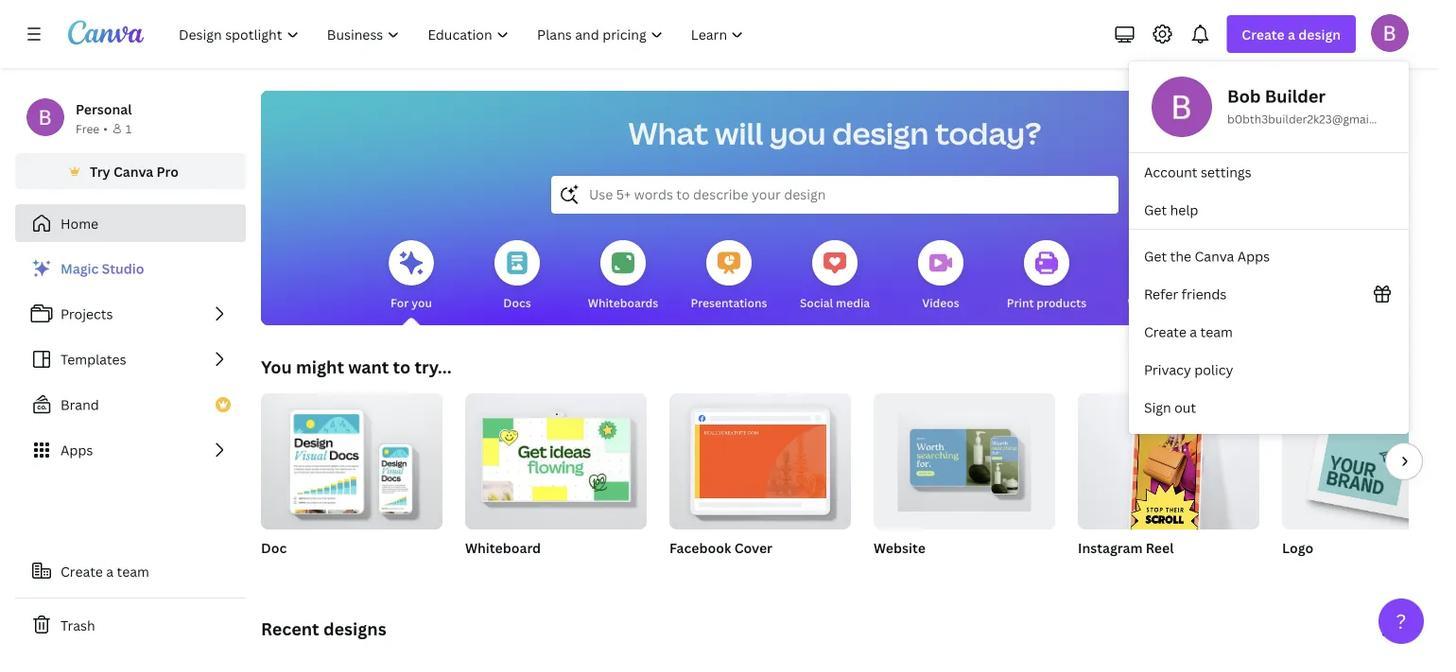 Task type: locate. For each thing, give the bounding box(es) containing it.
magic
[[61, 260, 99, 278]]

apps inside the bob builder menu
[[1238, 247, 1271, 265]]

design up search search field
[[833, 113, 929, 154]]

0 vertical spatial get
[[1145, 201, 1168, 219]]

1 horizontal spatial apps
[[1238, 247, 1271, 265]]

websites button
[[1128, 227, 1178, 325]]

group
[[261, 386, 443, 530], [465, 386, 647, 530], [670, 386, 851, 530], [874, 386, 1056, 530], [1079, 394, 1260, 541], [1283, 394, 1440, 530]]

canva right the try
[[114, 162, 153, 180]]

0 vertical spatial design
[[1299, 25, 1342, 43]]

create a team button up trash link
[[15, 553, 246, 590]]

1 vertical spatial a
[[1190, 323, 1198, 341]]

0 horizontal spatial create a team
[[61, 562, 149, 580]]

bob builder image
[[1372, 14, 1410, 52]]

create up bob
[[1243, 25, 1285, 43]]

a up trash link
[[106, 562, 114, 580]]

design up builder
[[1299, 25, 1342, 43]]

pro
[[157, 162, 179, 180]]

1 vertical spatial canva
[[1195, 247, 1235, 265]]

policy
[[1195, 361, 1234, 379]]

get left the
[[1145, 247, 1168, 265]]

website
[[874, 539, 926, 557]]

presentations
[[691, 295, 768, 310]]

create a team down 'refer friends'
[[1145, 323, 1234, 341]]

projects link
[[15, 295, 246, 333]]

create a team up trash link
[[61, 562, 149, 580]]

design
[[1299, 25, 1342, 43], [833, 113, 929, 154]]

1 vertical spatial create a team button
[[15, 553, 246, 590]]

today?
[[936, 113, 1042, 154]]

list
[[1130, 153, 1410, 229], [1130, 237, 1410, 427], [15, 250, 246, 469]]

you right the will
[[770, 113, 827, 154]]

list containing account settings
[[1130, 153, 1410, 229]]

brand link
[[15, 386, 246, 424]]

0 horizontal spatial canva
[[114, 162, 153, 180]]

get inside get help button
[[1145, 201, 1168, 219]]

1 horizontal spatial team
[[1201, 323, 1234, 341]]

1 horizontal spatial canva
[[1195, 247, 1235, 265]]

sign out
[[1145, 399, 1197, 417]]

1 horizontal spatial a
[[1190, 323, 1198, 341]]

you right for
[[412, 295, 432, 310]]

0 vertical spatial apps
[[1238, 247, 1271, 265]]

reel
[[1146, 539, 1175, 557]]

team
[[1201, 323, 1234, 341], [117, 562, 149, 580]]

1 horizontal spatial create
[[1145, 323, 1187, 341]]

want
[[348, 355, 389, 378]]

0 horizontal spatial create
[[61, 562, 103, 580]]

1 vertical spatial you
[[412, 295, 432, 310]]

for you
[[391, 295, 432, 310]]

500
[[1283, 563, 1306, 579], [1317, 563, 1339, 579]]

trash link
[[15, 606, 246, 644]]

list containing magic studio
[[15, 250, 246, 469]]

2 get from the top
[[1145, 247, 1168, 265]]

docs
[[504, 295, 531, 310]]

you inside button
[[412, 295, 432, 310]]

settings
[[1202, 163, 1252, 181]]

None search field
[[552, 176, 1119, 214]]

doc group
[[261, 386, 443, 581]]

a up privacy policy at the right bottom of page
[[1190, 323, 1198, 341]]

get left "help"
[[1145, 201, 1168, 219]]

1 500 from the left
[[1283, 563, 1306, 579]]

group for website
[[874, 386, 1056, 530]]

1 vertical spatial create
[[1145, 323, 1187, 341]]

social
[[800, 295, 834, 310]]

1 vertical spatial design
[[833, 113, 929, 154]]

friends
[[1182, 285, 1227, 303]]

1 vertical spatial apps
[[61, 441, 93, 459]]

try canva pro button
[[15, 153, 246, 189]]

top level navigation element
[[167, 15, 760, 53]]

create a team button
[[1130, 313, 1410, 351], [15, 553, 246, 590]]

facebook cover group
[[670, 386, 851, 581]]

0 vertical spatial create
[[1243, 25, 1285, 43]]

what
[[629, 113, 709, 154]]

a up builder
[[1289, 25, 1296, 43]]

1 vertical spatial get
[[1145, 247, 1168, 265]]

0 horizontal spatial team
[[117, 562, 149, 580]]

group for instagram reel
[[1079, 394, 1260, 541]]

sign
[[1145, 399, 1172, 417]]

1
[[126, 121, 132, 136]]

doc
[[261, 539, 287, 557]]

2 vertical spatial create
[[61, 562, 103, 580]]

0 vertical spatial create a team
[[1145, 323, 1234, 341]]

whiteboard group
[[465, 386, 647, 581]]

create a team inside the bob builder menu
[[1145, 323, 1234, 341]]

0 horizontal spatial create a team button
[[15, 553, 246, 590]]

×
[[1308, 563, 1314, 579]]

get
[[1145, 201, 1168, 219], [1145, 247, 1168, 265]]

create a team
[[1145, 323, 1234, 341], [61, 562, 149, 580]]

account
[[1145, 163, 1198, 181]]

unlimited
[[465, 563, 519, 579]]

1 get from the top
[[1145, 201, 1168, 219]]

apps link
[[15, 431, 246, 469]]

apps
[[1238, 247, 1271, 265], [61, 441, 93, 459]]

instagram reel
[[1079, 539, 1175, 557]]

what will you design today?
[[629, 113, 1042, 154]]

privacy policy link
[[1130, 351, 1410, 389]]

0 horizontal spatial you
[[412, 295, 432, 310]]

you
[[261, 355, 292, 378]]

to
[[393, 355, 411, 378]]

create down websites at top
[[1145, 323, 1187, 341]]

group for doc
[[261, 386, 443, 530]]

0 vertical spatial canva
[[114, 162, 153, 180]]

bob builder menu
[[1130, 61, 1410, 434]]

group for whiteboard
[[465, 386, 647, 530]]

create a team button up policy
[[1130, 313, 1410, 351]]

apps up refer friends link in the right of the page
[[1238, 247, 1271, 265]]

canva inside button
[[114, 162, 153, 180]]

? button
[[1379, 599, 1425, 644]]

free
[[76, 121, 100, 136]]

500 left ×
[[1283, 563, 1306, 579]]

1 horizontal spatial create a team
[[1145, 323, 1234, 341]]

0 horizontal spatial apps
[[61, 441, 93, 459]]

px
[[1342, 563, 1355, 579]]

get help button
[[1130, 191, 1410, 229]]

builder
[[1266, 85, 1326, 108]]

team up policy
[[1201, 323, 1234, 341]]

docs button
[[495, 227, 540, 325]]

canva right the
[[1195, 247, 1235, 265]]

get the canva apps
[[1145, 247, 1271, 265]]

team up trash link
[[117, 562, 149, 580]]

brand
[[61, 396, 99, 414]]

2 horizontal spatial a
[[1289, 25, 1296, 43]]

1 horizontal spatial 500
[[1317, 563, 1339, 579]]

personal
[[76, 100, 132, 118]]

•
[[103, 121, 108, 136]]

you
[[770, 113, 827, 154], [412, 295, 432, 310]]

2 horizontal spatial create
[[1243, 25, 1285, 43]]

1 vertical spatial create a team
[[61, 562, 149, 580]]

get inside get the canva apps link
[[1145, 247, 1168, 265]]

instagram
[[1079, 539, 1143, 557]]

social media
[[800, 295, 871, 310]]

templates
[[61, 351, 126, 369]]

Search search field
[[589, 177, 1081, 213]]

magic studio link
[[15, 250, 246, 288]]

500 right ×
[[1317, 563, 1339, 579]]

logo 500 × 500 px
[[1283, 539, 1355, 579]]

1 horizontal spatial design
[[1299, 25, 1342, 43]]

0 vertical spatial you
[[770, 113, 827, 154]]

1 horizontal spatial you
[[770, 113, 827, 154]]

projects
[[61, 305, 113, 323]]

b0bth3builder2k23@gmail.com
[[1228, 111, 1400, 127]]

0 vertical spatial team
[[1201, 323, 1234, 341]]

create
[[1243, 25, 1285, 43], [1145, 323, 1187, 341], [61, 562, 103, 580]]

instagram reel group
[[1079, 394, 1260, 581]]

1 horizontal spatial create a team button
[[1130, 313, 1410, 351]]

the
[[1171, 247, 1192, 265]]

apps down brand
[[61, 441, 93, 459]]

0 horizontal spatial 500
[[1283, 563, 1306, 579]]

0 vertical spatial a
[[1289, 25, 1296, 43]]

2 vertical spatial a
[[106, 562, 114, 580]]

create up trash
[[61, 562, 103, 580]]



Task type: describe. For each thing, give the bounding box(es) containing it.
list containing get the canva apps
[[1130, 237, 1410, 427]]

1 vertical spatial team
[[117, 562, 149, 580]]

a inside dropdown button
[[1289, 25, 1296, 43]]

for
[[391, 295, 409, 310]]

try canva pro
[[90, 162, 179, 180]]

whiteboards button
[[588, 227, 659, 325]]

recent designs
[[261, 617, 387, 641]]

2 500 from the left
[[1317, 563, 1339, 579]]

websites
[[1128, 295, 1178, 310]]

home link
[[15, 204, 246, 242]]

logo
[[1283, 539, 1314, 557]]

out
[[1175, 399, 1197, 417]]

facebook cover
[[670, 539, 773, 557]]

help
[[1171, 201, 1199, 219]]

facebook
[[670, 539, 732, 557]]

social media button
[[800, 227, 871, 325]]

whiteboard unlimited
[[465, 539, 541, 579]]

refer friends
[[1145, 285, 1227, 303]]

products
[[1037, 295, 1087, 310]]

bob
[[1228, 85, 1262, 108]]

team inside 'list'
[[1201, 323, 1234, 341]]

0 horizontal spatial design
[[833, 113, 929, 154]]

create inside the bob builder menu
[[1145, 323, 1187, 341]]

account settings
[[1145, 163, 1252, 181]]

for you button
[[389, 227, 434, 325]]

try...
[[415, 355, 452, 378]]

free •
[[76, 121, 108, 136]]

a inside the bob builder menu
[[1190, 323, 1198, 341]]

videos
[[923, 295, 960, 310]]

videos button
[[919, 227, 964, 325]]

print products
[[1007, 295, 1087, 310]]

refer
[[1145, 285, 1179, 303]]

might
[[296, 355, 344, 378]]

create a design button
[[1227, 15, 1357, 53]]

cover
[[735, 539, 773, 557]]

get for get help
[[1145, 201, 1168, 219]]

will
[[715, 113, 764, 154]]

print
[[1007, 295, 1034, 310]]

0 horizontal spatial a
[[106, 562, 114, 580]]

privacy
[[1145, 361, 1192, 379]]

website group
[[874, 386, 1056, 581]]

get for get the canva apps
[[1145, 247, 1168, 265]]

recent
[[261, 617, 319, 641]]

sign out button
[[1130, 389, 1410, 427]]

presentations button
[[691, 227, 768, 325]]

print products button
[[1007, 227, 1087, 325]]

media
[[836, 295, 871, 310]]

studio
[[102, 260, 144, 278]]

500 × 500 px button
[[1283, 562, 1374, 581]]

?
[[1397, 608, 1407, 635]]

logo group
[[1283, 394, 1440, 581]]

home
[[61, 214, 99, 232]]

designs
[[323, 617, 387, 641]]

create inside dropdown button
[[1243, 25, 1285, 43]]

whiteboards
[[588, 295, 659, 310]]

you might want to try...
[[261, 355, 452, 378]]

design inside 'create a design' dropdown button
[[1299, 25, 1342, 43]]

try
[[90, 162, 110, 180]]

whiteboard
[[465, 539, 541, 557]]

trash
[[61, 616, 95, 634]]

privacy policy
[[1145, 361, 1234, 379]]

0 vertical spatial create a team button
[[1130, 313, 1410, 351]]

get the canva apps link
[[1130, 237, 1410, 275]]

bob builder b0bth3builder2k23@gmail.com
[[1228, 85, 1400, 127]]

templates link
[[15, 341, 246, 378]]

create a design
[[1243, 25, 1342, 43]]

group for facebook cover
[[670, 386, 851, 530]]

get help
[[1145, 201, 1199, 219]]

magic studio
[[61, 260, 144, 278]]

account settings link
[[1130, 153, 1410, 191]]

refer friends link
[[1130, 275, 1410, 313]]

canva inside the bob builder menu
[[1195, 247, 1235, 265]]



Task type: vqa. For each thing, say whether or not it's contained in the screenshot.
of for Collage Activity Online Class Group Work
no



